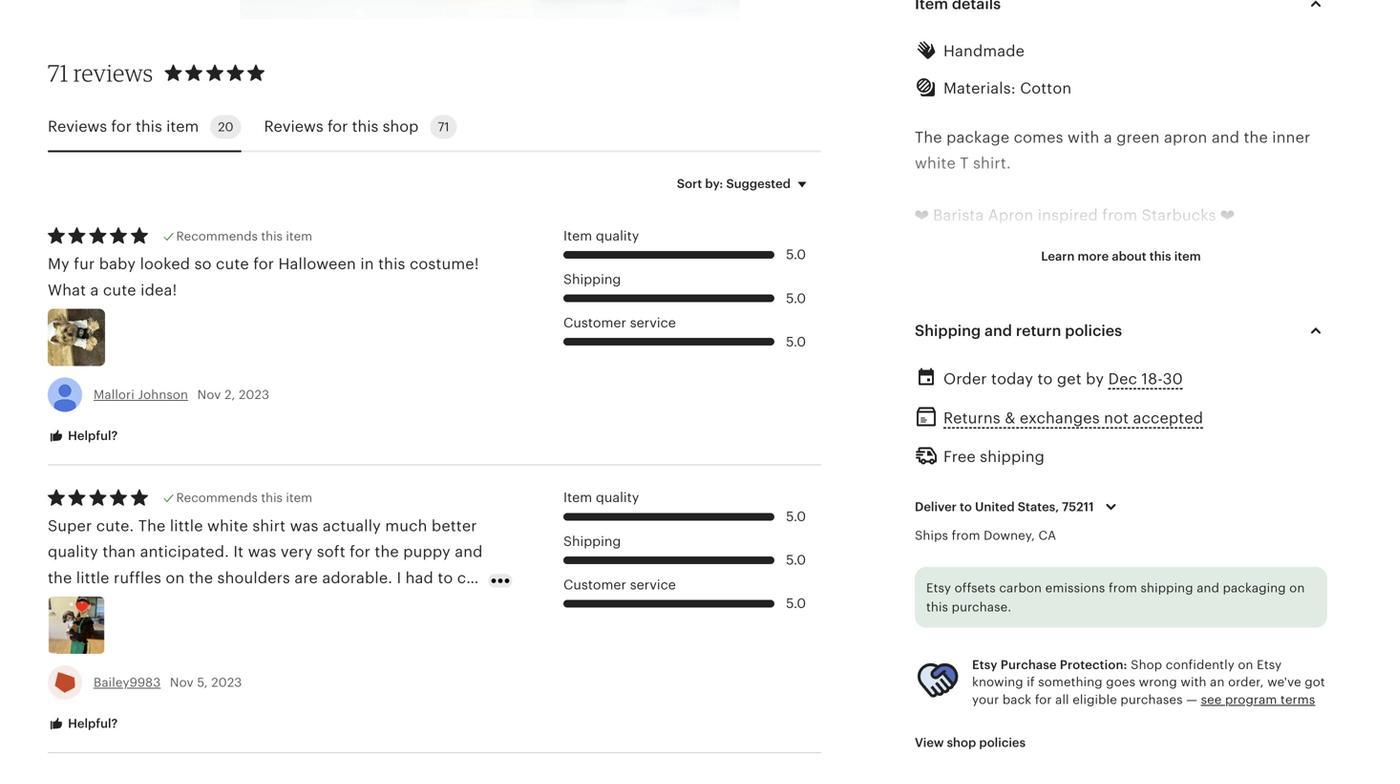 Task type: describe. For each thing, give the bounding box(es) containing it.
protection:
[[1060, 658, 1128, 672]]

the
[[915, 129, 943, 146]]

ca
[[1039, 529, 1057, 543]]

handmade
[[944, 42, 1025, 60]]

0 vertical spatial 2023
[[239, 388, 270, 402]]

barista
[[984, 285, 1035, 302]]

etsy inside shop confidently on etsy knowing if something goes wrong with an order, we've got your back for all eligible purchases —
[[1257, 658, 1282, 672]]

shirt.
[[973, 155, 1011, 172]]

package
[[947, 129, 1010, 146]]

order today to get by dec 18-30
[[944, 371, 1184, 388]]

return
[[1016, 322, 1062, 340]]

your inside shop confidently on etsy knowing if something goes wrong with an order, we've got your back for all eligible purchases —
[[973, 693, 1000, 707]]

item quality for mallori johnson nov 2, 2023
[[564, 228, 639, 243]]

0 vertical spatial shipping
[[980, 448, 1045, 466]]

packaging
[[1223, 582, 1287, 596]]

idea!
[[141, 282, 177, 299]]

inspired
[[1038, 207, 1099, 224]]

4 5.0 from the top
[[786, 509, 806, 524]]

1 horizontal spatial nov
[[197, 388, 221, 402]]

accepted
[[1134, 410, 1204, 427]]

inner
[[1273, 129, 1311, 146]]

dressing
[[1238, 259, 1302, 276]]

75211
[[1062, 500, 1094, 514]]

learn more about this item button
[[1027, 239, 1216, 274]]

shipping inside etsy offsets carbon emissions from shipping and packaging on this purchase.
[[1141, 582, 1194, 596]]

view
[[915, 736, 944, 750]]

0 horizontal spatial cute
[[103, 282, 136, 299]]

got
[[1305, 676, 1326, 690]]

see
[[1201, 693, 1222, 707]]

cup
[[969, 259, 997, 276]]

deliver to united states, 75211
[[915, 500, 1094, 514]]

free shipping
[[944, 448, 1045, 466]]

returns & exchanges not accepted
[[944, 410, 1204, 427]]

barista
[[933, 207, 984, 224]]

1 vertical spatial 2023
[[211, 676, 242, 690]]

recommends this item for 2,
[[176, 229, 313, 243]]

policies inside dropdown button
[[1065, 322, 1123, 340]]

learn more about this item
[[1042, 249, 1202, 263]]

tab list containing reviews for this item
[[48, 104, 822, 152]]

etsy offsets carbon emissions from shipping and packaging on this purchase.
[[927, 582, 1305, 615]]

sort by: suggested button
[[663, 164, 828, 204]]

and inside dropdown button
[[985, 322, 1013, 340]]

of
[[1001, 259, 1017, 276]]

see program terms
[[1201, 693, 1316, 707]]

starbucks
[[1142, 207, 1217, 224]]

returns
[[944, 410, 1001, 427]]

etsy purchase protection:
[[973, 658, 1128, 672]]

recommends this item for 2023
[[176, 491, 313, 506]]

shipping for mallori johnson nov 2, 2023
[[564, 272, 621, 287]]

apron
[[989, 207, 1034, 224]]

by:
[[705, 177, 724, 191]]

exchanges
[[1020, 410, 1100, 427]]

mallori johnson link
[[94, 388, 188, 402]]

about
[[1112, 249, 1147, 263]]

my fur baby looked so cute for halloween in this costume! what a cute idea!
[[48, 256, 479, 299]]

see program terms link
[[1201, 693, 1316, 707]]

5,
[[197, 676, 208, 690]]

the
[[1244, 129, 1269, 146]]

helpful? button for mallori johnson
[[33, 419, 132, 454]]

shipping for bailey9983 nov 5, 2023
[[564, 534, 621, 549]]

bailey9983
[[94, 676, 161, 690]]

recommends for 2,
[[176, 229, 258, 243]]

with inside shop confidently on etsy knowing if something goes wrong with an order, we've got your back for all eligible purchases —
[[1181, 676, 1207, 690]]

customer for bailey9983 nov 5, 2023
[[564, 577, 627, 593]]

reviews
[[73, 59, 153, 87]]

shop
[[1131, 658, 1163, 672]]

johnson
[[138, 388, 188, 402]]

customer service for mallori johnson nov 2, 2023
[[564, 315, 676, 331]]

for inside my fur baby looked so cute for halloween in this costume! what a cute idea!
[[253, 256, 274, 273]]

back
[[1003, 693, 1032, 707]]

suggested
[[727, 177, 791, 191]]

on inside shop confidently on etsy knowing if something goes wrong with an order, we've got your back for all eligible purchases —
[[1239, 658, 1254, 672]]

service for bailey9983 nov 5, 2023
[[630, 577, 676, 593]]

sort by: suggested
[[677, 177, 791, 191]]

deliver to united states, 75211 button
[[901, 487, 1137, 527]]

all
[[1056, 693, 1070, 707]]

deliver
[[915, 500, 957, 514]]

shipping inside shipping and return policies dropdown button
[[915, 322, 981, 340]]

reviews for reviews for this item
[[48, 118, 107, 135]]

coffee
[[1021, 259, 1068, 276]]

from for inspired
[[1103, 207, 1138, 224]]

ships
[[915, 529, 949, 543]]

purchase
[[1001, 658, 1057, 672]]

reviews for reviews for this shop
[[264, 118, 324, 135]]

halloween
[[278, 256, 356, 273]]

in
[[361, 256, 374, 273]]

sort
[[677, 177, 702, 191]]

today
[[992, 371, 1034, 388]]

costume!
[[410, 256, 479, 273]]

1 vertical spatial nov
[[170, 676, 194, 690]]

71 for 71
[[438, 120, 450, 134]]

free
[[944, 448, 976, 466]]

policies inside 'button'
[[980, 736, 1026, 750]]

knowing
[[973, 676, 1024, 690]]

mallori johnson nov 2, 2023
[[94, 388, 270, 402]]

1 vertical spatial from
[[952, 529, 981, 543]]

helpful? button for bailey9983
[[33, 707, 132, 742]]

view details of this review photo by mallori johnson image
[[48, 309, 105, 366]]

for inside shop confidently on etsy knowing if something goes wrong with an order, we've got your back for all eligible purchases —
[[1035, 693, 1052, 707]]

by
[[1086, 371, 1105, 388]]

from for emissions
[[1109, 582, 1138, 596]]

not
[[1105, 410, 1129, 427]]

with inside grab a cup of coffee with your furry buddy dressing this cute barista apron.
[[1072, 259, 1104, 276]]

cotton
[[1020, 80, 1072, 97]]

on inside etsy offsets carbon emissions from shipping and packaging on this purchase.
[[1290, 582, 1305, 596]]

so
[[194, 256, 212, 273]]

item inside dropdown button
[[1175, 249, 1202, 263]]

emissions
[[1046, 582, 1106, 596]]

goes
[[1107, 676, 1136, 690]]

cute inside grab a cup of coffee with your furry buddy dressing this cute barista apron.
[[947, 285, 980, 302]]



Task type: locate. For each thing, give the bounding box(es) containing it.
0 vertical spatial and
[[1212, 129, 1240, 146]]

this inside etsy offsets carbon emissions from shipping and packaging on this purchase.
[[927, 600, 949, 615]]

this inside my fur baby looked so cute for halloween in this costume! what a cute idea!
[[378, 256, 406, 273]]

view shop policies
[[915, 736, 1026, 750]]

6 5.0 from the top
[[786, 596, 806, 612]]

wrong
[[1139, 676, 1178, 690]]

0 horizontal spatial shipping
[[980, 448, 1045, 466]]

1 horizontal spatial a
[[956, 259, 965, 276]]

0 vertical spatial quality
[[596, 228, 639, 243]]

0 vertical spatial shop
[[383, 118, 419, 135]]

policies up by
[[1065, 322, 1123, 340]]

policies down back in the right of the page
[[980, 736, 1026, 750]]

2023 right 2,
[[239, 388, 270, 402]]

and left the
[[1212, 129, 1240, 146]]

2 customer from the top
[[564, 577, 627, 593]]

order
[[944, 371, 987, 388]]

1 ❤ from the left
[[915, 207, 929, 224]]

0 vertical spatial customer
[[564, 315, 627, 331]]

reviews right 20
[[264, 118, 324, 135]]

program
[[1226, 693, 1278, 707]]

0 vertical spatial on
[[1290, 582, 1305, 596]]

service for mallori johnson nov 2, 2023
[[630, 315, 676, 331]]

1 horizontal spatial policies
[[1065, 322, 1123, 340]]

grab
[[915, 259, 952, 276]]

1 vertical spatial and
[[985, 322, 1013, 340]]

to left get
[[1038, 371, 1053, 388]]

1 5.0 from the top
[[786, 247, 806, 262]]

0 vertical spatial 71
[[48, 59, 69, 87]]

0 vertical spatial recommends
[[176, 229, 258, 243]]

etsy
[[927, 582, 952, 596], [973, 658, 998, 672], [1257, 658, 1282, 672]]

states,
[[1018, 500, 1060, 514]]

from up 'learn more about this item'
[[1103, 207, 1138, 224]]

1 vertical spatial 71
[[438, 120, 450, 134]]

1 vertical spatial service
[[630, 577, 676, 593]]

0 vertical spatial policies
[[1065, 322, 1123, 340]]

1 vertical spatial a
[[956, 259, 965, 276]]

0 horizontal spatial a
[[90, 282, 99, 299]]

a inside the package comes with a green apron and the inner white t shirt.
[[1104, 129, 1113, 146]]

shop confidently on etsy knowing if something goes wrong with an order, we've got your back for all eligible purchases —
[[973, 658, 1326, 707]]

a left cup at the right
[[956, 259, 965, 276]]

a right the what
[[90, 282, 99, 299]]

fur
[[74, 256, 95, 273]]

❤ left barista
[[915, 207, 929, 224]]

0 horizontal spatial to
[[960, 500, 972, 514]]

quality for nov 5, 2023
[[596, 490, 639, 506]]

nov left the 5, at the bottom of the page
[[170, 676, 194, 690]]

looked
[[140, 256, 190, 273]]

nov left 2,
[[197, 388, 221, 402]]

apron
[[1165, 129, 1208, 146]]

2 vertical spatial from
[[1109, 582, 1138, 596]]

and left packaging
[[1197, 582, 1220, 596]]

t
[[960, 155, 969, 172]]

your inside grab a cup of coffee with your furry buddy dressing this cute barista apron.
[[1109, 259, 1142, 276]]

shipping and return policies
[[915, 322, 1123, 340]]

item quality
[[564, 228, 639, 243], [564, 490, 639, 506]]

nov
[[197, 388, 221, 402], [170, 676, 194, 690]]

1 vertical spatial policies
[[980, 736, 1026, 750]]

confidently
[[1166, 658, 1235, 672]]

2 horizontal spatial cute
[[947, 285, 980, 302]]

to left united
[[960, 500, 972, 514]]

2 horizontal spatial a
[[1104, 129, 1113, 146]]

2 service from the top
[[630, 577, 676, 593]]

1 vertical spatial customer service
[[564, 577, 676, 593]]

helpful? down mallori
[[65, 429, 118, 443]]

1 service from the top
[[630, 315, 676, 331]]

0 vertical spatial item quality
[[564, 228, 639, 243]]

0 vertical spatial recommends this item
[[176, 229, 313, 243]]

etsy for etsy purchase protection:
[[973, 658, 998, 672]]

1 vertical spatial shop
[[947, 736, 977, 750]]

1 reviews from the left
[[48, 118, 107, 135]]

0 horizontal spatial policies
[[980, 736, 1026, 750]]

1 item from the top
[[564, 228, 593, 243]]

customer
[[564, 315, 627, 331], [564, 577, 627, 593]]

&
[[1005, 410, 1016, 427]]

1 recommends from the top
[[176, 229, 258, 243]]

2 vertical spatial shipping
[[564, 534, 621, 549]]

bailey9983 link
[[94, 676, 161, 690]]

0 vertical spatial shipping
[[564, 272, 621, 287]]

shipping up shop
[[1141, 582, 1194, 596]]

20
[[218, 120, 234, 134]]

dec 18-30 button
[[1109, 365, 1184, 393]]

shop inside 'button'
[[947, 736, 977, 750]]

1 vertical spatial customer
[[564, 577, 627, 593]]

and
[[1212, 129, 1240, 146], [985, 322, 1013, 340], [1197, 582, 1220, 596]]

1 vertical spatial quality
[[596, 490, 639, 506]]

shipping
[[564, 272, 621, 287], [915, 322, 981, 340], [564, 534, 621, 549]]

2 quality from the top
[[596, 490, 639, 506]]

1 horizontal spatial your
[[1109, 259, 1142, 276]]

cute down cup at the right
[[947, 285, 980, 302]]

and down barista
[[985, 322, 1013, 340]]

2 helpful? from the top
[[65, 717, 118, 731]]

2 horizontal spatial etsy
[[1257, 658, 1282, 672]]

0 horizontal spatial nov
[[170, 676, 194, 690]]

shipping and return policies button
[[898, 308, 1345, 354]]

0 vertical spatial item
[[564, 228, 593, 243]]

2 vertical spatial with
[[1181, 676, 1207, 690]]

purchases
[[1121, 693, 1183, 707]]

etsy up the knowing
[[973, 658, 998, 672]]

1 helpful? button from the top
[[33, 419, 132, 454]]

quality for nov 2, 2023
[[596, 228, 639, 243]]

18-
[[1142, 371, 1163, 388]]

1 horizontal spatial cute
[[216, 256, 249, 273]]

71 for 71 reviews
[[48, 59, 69, 87]]

1 vertical spatial recommends
[[176, 491, 258, 506]]

—
[[1187, 693, 1198, 707]]

my
[[48, 256, 70, 273]]

2 helpful? button from the top
[[33, 707, 132, 742]]

1 horizontal spatial ❤
[[1221, 207, 1235, 224]]

1 vertical spatial item quality
[[564, 490, 639, 506]]

0 horizontal spatial your
[[973, 693, 1000, 707]]

mallori
[[94, 388, 135, 402]]

cute down baby
[[103, 282, 136, 299]]

policies
[[1065, 322, 1123, 340], [980, 736, 1026, 750]]

1 vertical spatial on
[[1239, 658, 1254, 672]]

1 quality from the top
[[596, 228, 639, 243]]

3 5.0 from the top
[[786, 334, 806, 350]]

0 horizontal spatial reviews
[[48, 118, 107, 135]]

0 horizontal spatial ❤
[[915, 207, 929, 224]]

with
[[1068, 129, 1100, 146], [1072, 259, 1104, 276], [1181, 676, 1207, 690]]

0 horizontal spatial on
[[1239, 658, 1254, 672]]

0 horizontal spatial shop
[[383, 118, 419, 135]]

2 item from the top
[[564, 490, 593, 506]]

0 vertical spatial helpful? button
[[33, 419, 132, 454]]

1 horizontal spatial to
[[1038, 371, 1053, 388]]

1 vertical spatial shipping
[[915, 322, 981, 340]]

1 vertical spatial recommends this item
[[176, 491, 313, 506]]

2023 right the 5, at the bottom of the page
[[211, 676, 242, 690]]

recommends this item
[[176, 229, 313, 243], [176, 491, 313, 506]]

reviews
[[48, 118, 107, 135], [264, 118, 324, 135]]

1 vertical spatial to
[[960, 500, 972, 514]]

1 vertical spatial shipping
[[1141, 582, 1194, 596]]

on
[[1290, 582, 1305, 596], [1239, 658, 1254, 672]]

we've
[[1268, 676, 1302, 690]]

carbon
[[1000, 582, 1042, 596]]

shipping down &
[[980, 448, 1045, 466]]

this inside grab a cup of coffee with your furry buddy dressing this cute barista apron.
[[915, 285, 942, 302]]

cute right so at the left of the page
[[216, 256, 249, 273]]

0 vertical spatial service
[[630, 315, 676, 331]]

0 vertical spatial helpful?
[[65, 429, 118, 443]]

if
[[1027, 676, 1035, 690]]

on right packaging
[[1290, 582, 1305, 596]]

item for bailey9983 nov 5, 2023
[[564, 490, 593, 506]]

2 reviews from the left
[[264, 118, 324, 135]]

1 customer from the top
[[564, 315, 627, 331]]

2 recommends this item from the top
[[176, 491, 313, 506]]

recommends for 2023
[[176, 491, 258, 506]]

get
[[1057, 371, 1082, 388]]

0 vertical spatial a
[[1104, 129, 1113, 146]]

1 vertical spatial helpful? button
[[33, 707, 132, 742]]

a inside my fur baby looked so cute for halloween in this costume! what a cute idea!
[[90, 282, 99, 299]]

0 horizontal spatial etsy
[[927, 582, 952, 596]]

1 horizontal spatial 71
[[438, 120, 450, 134]]

view details of this review photo by bailey9983 image
[[48, 597, 105, 655]]

0 vertical spatial to
[[1038, 371, 1053, 388]]

offsets
[[955, 582, 996, 596]]

2023
[[239, 388, 270, 402], [211, 676, 242, 690]]

baby
[[99, 256, 136, 273]]

an
[[1211, 676, 1225, 690]]

purchase.
[[952, 600, 1012, 615]]

1 vertical spatial helpful?
[[65, 717, 118, 731]]

item quality for bailey9983 nov 5, 2023
[[564, 490, 639, 506]]

2 vertical spatial and
[[1197, 582, 1220, 596]]

etsy inside etsy offsets carbon emissions from shipping and packaging on this purchase.
[[927, 582, 952, 596]]

1 horizontal spatial reviews
[[264, 118, 324, 135]]

1 horizontal spatial etsy
[[973, 658, 998, 672]]

eligible
[[1073, 693, 1118, 707]]

1 vertical spatial your
[[973, 693, 1000, 707]]

❤
[[915, 207, 929, 224], [1221, 207, 1235, 224]]

materials: cotton
[[944, 80, 1072, 97]]

1 helpful? from the top
[[65, 429, 118, 443]]

tab list
[[48, 104, 822, 152]]

2 ❤ from the left
[[1221, 207, 1235, 224]]

from right ships
[[952, 529, 981, 543]]

helpful? button down mallori
[[33, 419, 132, 454]]

1 customer service from the top
[[564, 315, 676, 331]]

1 vertical spatial item
[[564, 490, 593, 506]]

customer service
[[564, 315, 676, 331], [564, 577, 676, 593]]

this
[[136, 118, 162, 135], [352, 118, 379, 135], [261, 229, 283, 243], [1150, 249, 1172, 263], [378, 256, 406, 273], [915, 285, 942, 302], [261, 491, 283, 506], [927, 600, 949, 615]]

0 vertical spatial from
[[1103, 207, 1138, 224]]

terms
[[1281, 693, 1316, 707]]

2 item quality from the top
[[564, 490, 639, 506]]

bailey9983 nov 5, 2023
[[94, 676, 242, 690]]

0 horizontal spatial 71
[[48, 59, 69, 87]]

and inside the package comes with a green apron and the inner white t shirt.
[[1212, 129, 1240, 146]]

a inside grab a cup of coffee with your furry buddy dressing this cute barista apron.
[[956, 259, 965, 276]]

71
[[48, 59, 69, 87], [438, 120, 450, 134]]

what
[[48, 282, 86, 299]]

etsy for etsy offsets carbon emissions from shipping and packaging on this purchase.
[[927, 582, 952, 596]]

helpful? button down "bailey9983"
[[33, 707, 132, 742]]

helpful? for mallori johnson nov 2, 2023
[[65, 429, 118, 443]]

your
[[1109, 259, 1142, 276], [973, 693, 1000, 707]]

❤ right starbucks
[[1221, 207, 1235, 224]]

reviews for this item
[[48, 118, 199, 135]]

materials:
[[944, 80, 1016, 97]]

etsy left offsets
[[927, 582, 952, 596]]

1 vertical spatial with
[[1072, 259, 1104, 276]]

0 vertical spatial nov
[[197, 388, 221, 402]]

5 5.0 from the top
[[786, 553, 806, 568]]

❤ barista apron inspired from starbucks ❤
[[915, 207, 1235, 224]]

0 vertical spatial your
[[1109, 259, 1142, 276]]

green
[[1117, 129, 1160, 146]]

item for mallori johnson nov 2, 2023
[[564, 228, 593, 243]]

helpful? for bailey9983 nov 5, 2023
[[65, 717, 118, 731]]

quality
[[596, 228, 639, 243], [596, 490, 639, 506]]

1 horizontal spatial shipping
[[1141, 582, 1194, 596]]

2 vertical spatial a
[[90, 282, 99, 299]]

dec
[[1109, 371, 1138, 388]]

apron.
[[1039, 285, 1087, 302]]

helpful? button
[[33, 419, 132, 454], [33, 707, 132, 742]]

1 recommends this item from the top
[[176, 229, 313, 243]]

reviews down 71 reviews on the left
[[48, 118, 107, 135]]

etsy up 'we've'
[[1257, 658, 1282, 672]]

to inside dropdown button
[[960, 500, 972, 514]]

ships from downey, ca
[[915, 529, 1057, 543]]

comes
[[1014, 129, 1064, 146]]

on up order, on the right bottom
[[1239, 658, 1254, 672]]

1 item quality from the top
[[564, 228, 639, 243]]

with inside the package comes with a green apron and the inner white t shirt.
[[1068, 129, 1100, 146]]

0 vertical spatial customer service
[[564, 315, 676, 331]]

learn
[[1042, 249, 1075, 263]]

from inside etsy offsets carbon emissions from shipping and packaging on this purchase.
[[1109, 582, 1138, 596]]

downey,
[[984, 529, 1036, 543]]

from right emissions
[[1109, 582, 1138, 596]]

2 customer service from the top
[[564, 577, 676, 593]]

1 horizontal spatial on
[[1290, 582, 1305, 596]]

the package comes with a green apron and the inner white t shirt.
[[915, 129, 1311, 172]]

1 horizontal spatial shop
[[947, 736, 977, 750]]

customer for mallori johnson nov 2, 2023
[[564, 315, 627, 331]]

returns & exchanges not accepted button
[[944, 405, 1204, 433]]

2 recommends from the top
[[176, 491, 258, 506]]

this inside learn more about this item dropdown button
[[1150, 249, 1172, 263]]

customer service for bailey9983 nov 5, 2023
[[564, 577, 676, 593]]

0 vertical spatial with
[[1068, 129, 1100, 146]]

helpful? down "bailey9983"
[[65, 717, 118, 731]]

2 5.0 from the top
[[786, 291, 806, 306]]

buddy
[[1186, 259, 1234, 276]]

a left green
[[1104, 129, 1113, 146]]

and inside etsy offsets carbon emissions from shipping and packaging on this purchase.
[[1197, 582, 1220, 596]]



Task type: vqa. For each thing, say whether or not it's contained in the screenshot.
2nd Recommends from the bottom of the page
yes



